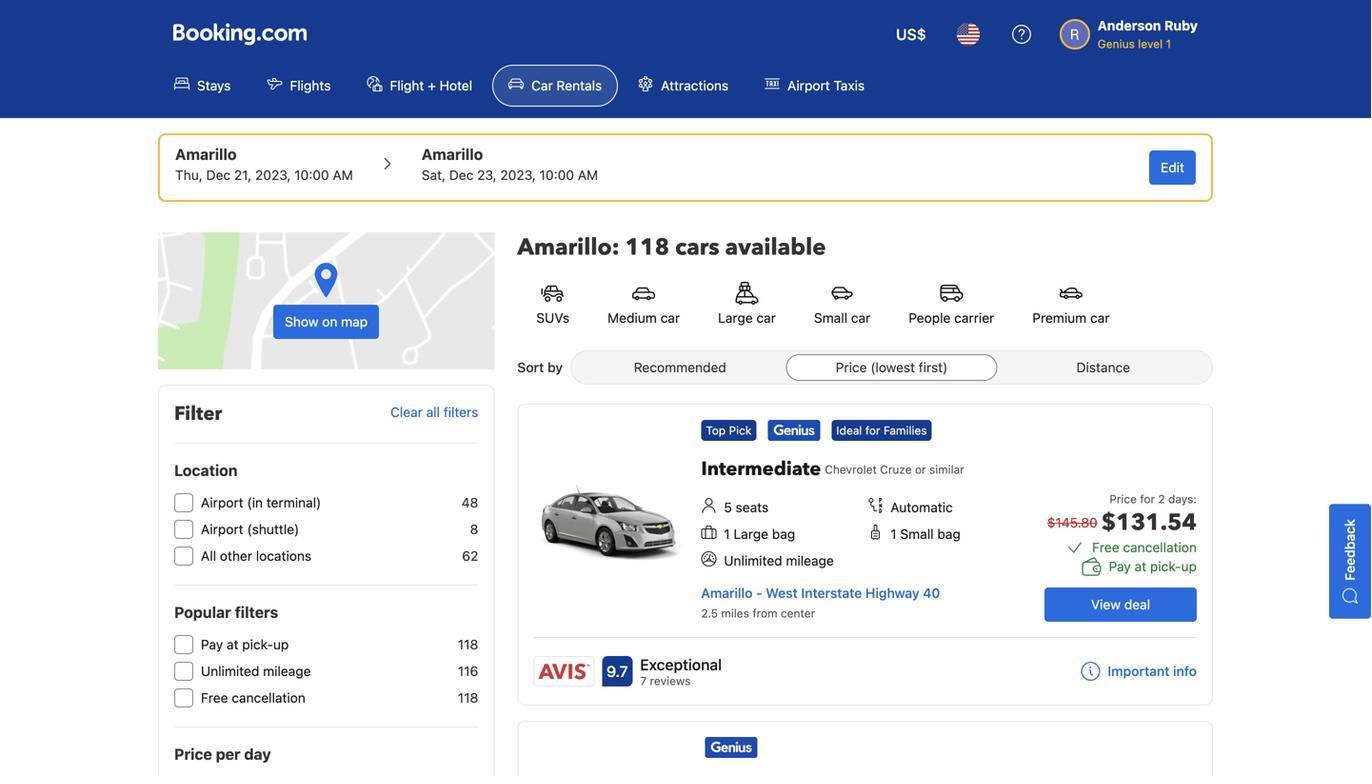 Task type: locate. For each thing, give the bounding box(es) containing it.
amarillo up thu,
[[175, 145, 237, 163]]

show on map button
[[158, 232, 495, 369]]

free down price for 2 days: $145.80 $131.54
[[1092, 539, 1119, 555]]

car for medium car
[[660, 310, 680, 326]]

2023, for amarillo thu, dec 21, 2023, 10:00 am
[[255, 167, 291, 183]]

2 horizontal spatial price
[[1110, 492, 1137, 506]]

1 horizontal spatial dec
[[449, 167, 474, 183]]

small up price (lowest first)
[[814, 310, 848, 326]]

amarillo up sat,
[[422, 145, 483, 163]]

2 2023, from the left
[[500, 167, 536, 183]]

0 vertical spatial free cancellation
[[1092, 539, 1197, 555]]

airport up the all
[[201, 521, 243, 537]]

10:00 for amarillo sat, dec 23, 2023, 10:00 am
[[540, 167, 574, 183]]

product card group
[[517, 404, 1220, 706]]

search summary element
[[158, 133, 1213, 202]]

3 car from the left
[[851, 310, 871, 326]]

0 vertical spatial small
[[814, 310, 848, 326]]

1 horizontal spatial pay
[[1109, 558, 1131, 574]]

bag down the automatic on the bottom right
[[937, 526, 961, 542]]

for
[[865, 424, 880, 437], [1140, 492, 1155, 506]]

am inside amarillo thu, dec 21, 2023, 10:00 am
[[333, 167, 353, 183]]

1 horizontal spatial price
[[836, 359, 867, 375]]

filters
[[444, 404, 478, 420], [235, 603, 278, 621]]

1 dec from the left
[[206, 167, 231, 183]]

1 horizontal spatial unlimited
[[724, 553, 782, 568]]

for for ideal for families
[[865, 424, 880, 437]]

available
[[725, 232, 826, 263]]

1 horizontal spatial filters
[[444, 404, 478, 420]]

interstate
[[801, 585, 862, 601]]

10:00 inside amarillo sat, dec 23, 2023, 10:00 am
[[540, 167, 574, 183]]

2023, down drop-off location element
[[500, 167, 536, 183]]

1 horizontal spatial pick-
[[1150, 558, 1181, 574]]

show on map
[[285, 314, 368, 329]]

up down $131.54
[[1181, 558, 1197, 574]]

1 horizontal spatial free
[[1092, 539, 1119, 555]]

0 horizontal spatial small
[[814, 310, 848, 326]]

pick- down popular filters
[[242, 637, 273, 652]]

by
[[548, 359, 563, 375]]

pay down popular
[[201, 637, 223, 652]]

0 vertical spatial up
[[1181, 558, 1197, 574]]

am inside amarillo sat, dec 23, 2023, 10:00 am
[[578, 167, 598, 183]]

1 horizontal spatial am
[[578, 167, 598, 183]]

0 vertical spatial for
[[865, 424, 880, 437]]

2023, for amarillo sat, dec 23, 2023, 10:00 am
[[500, 167, 536, 183]]

large car button
[[699, 270, 795, 339]]

10:00 down drop-off location element
[[540, 167, 574, 183]]

pay at pick-up inside product card group
[[1109, 558, 1197, 574]]

0 horizontal spatial unlimited
[[201, 663, 259, 679]]

airport left taxis
[[788, 78, 830, 93]]

amarillo inside amarillo thu, dec 21, 2023, 10:00 am
[[175, 145, 237, 163]]

10:00 down the pick-up location element on the top
[[294, 167, 329, 183]]

unlimited mileage
[[724, 553, 834, 568], [201, 663, 311, 679]]

unlimited down popular filters
[[201, 663, 259, 679]]

unlimited down the '1 large bag'
[[724, 553, 782, 568]]

small
[[814, 310, 848, 326], [900, 526, 934, 542]]

1 am from the left
[[333, 167, 353, 183]]

1 vertical spatial 118
[[458, 637, 478, 652]]

0 vertical spatial 118
[[625, 232, 670, 263]]

price left per in the left of the page
[[174, 745, 212, 763]]

1 horizontal spatial pay at pick-up
[[1109, 558, 1197, 574]]

amarillo group
[[175, 143, 353, 185], [422, 143, 598, 185]]

0 horizontal spatial filters
[[235, 603, 278, 621]]

popular
[[174, 603, 231, 621]]

dec left 23,
[[449, 167, 474, 183]]

ideal for families
[[836, 424, 927, 437]]

1 horizontal spatial amarillo
[[422, 145, 483, 163]]

price left (lowest
[[836, 359, 867, 375]]

1 horizontal spatial bag
[[937, 526, 961, 542]]

1 vertical spatial for
[[1140, 492, 1155, 506]]

1 vertical spatial up
[[273, 637, 289, 652]]

1 vertical spatial mileage
[[263, 663, 311, 679]]

for right ideal
[[865, 424, 880, 437]]

pick-up date element
[[175, 166, 353, 185]]

1 vertical spatial small
[[900, 526, 934, 542]]

1 horizontal spatial for
[[1140, 492, 1155, 506]]

0 horizontal spatial free
[[201, 690, 228, 706]]

pay at pick-up up deal
[[1109, 558, 1197, 574]]

10:00 inside amarillo thu, dec 21, 2023, 10:00 am
[[294, 167, 329, 183]]

all
[[426, 404, 440, 420]]

price per day
[[174, 745, 271, 763]]

1 horizontal spatial small
[[900, 526, 934, 542]]

1 right the "level"
[[1166, 37, 1171, 50]]

recommended
[[634, 359, 726, 375]]

price for per
[[174, 745, 212, 763]]

0 horizontal spatial cancellation
[[232, 690, 306, 706]]

1 bag from the left
[[772, 526, 795, 542]]

airport (shuttle)
[[201, 521, 299, 537]]

mileage down popular filters
[[263, 663, 311, 679]]

0 horizontal spatial for
[[865, 424, 880, 437]]

free cancellation down $131.54
[[1092, 539, 1197, 555]]

filters right popular
[[235, 603, 278, 621]]

center
[[781, 607, 815, 620]]

1 vertical spatial price
[[1110, 492, 1137, 506]]

cancellation inside product card group
[[1123, 539, 1197, 555]]

1 horizontal spatial 2023,
[[500, 167, 536, 183]]

0 vertical spatial unlimited
[[724, 553, 782, 568]]

dec left 21,
[[206, 167, 231, 183]]

1 amarillo group from the left
[[175, 143, 353, 185]]

118
[[625, 232, 670, 263], [458, 637, 478, 652], [458, 690, 478, 706]]

1 down the automatic on the bottom right
[[891, 526, 897, 542]]

car rentals link
[[492, 65, 618, 107]]

2 horizontal spatial 1
[[1166, 37, 1171, 50]]

mileage up amarillo - west interstate highway 40 button
[[786, 553, 834, 568]]

2023, inside amarillo sat, dec 23, 2023, 10:00 am
[[500, 167, 536, 183]]

0 horizontal spatial amarillo group
[[175, 143, 353, 185]]

families
[[884, 424, 927, 437]]

important info
[[1108, 663, 1197, 679]]

people
[[909, 310, 951, 326]]

0 horizontal spatial 10:00
[[294, 167, 329, 183]]

1 horizontal spatial amarillo group
[[422, 143, 598, 185]]

amarillo up miles
[[701, 585, 753, 601]]

filter
[[174, 401, 222, 427]]

0 vertical spatial unlimited mileage
[[724, 553, 834, 568]]

0 vertical spatial pay
[[1109, 558, 1131, 574]]

1 horizontal spatial free cancellation
[[1092, 539, 1197, 555]]

am for amarillo thu, dec 21, 2023, 10:00 am
[[333, 167, 353, 183]]

0 vertical spatial price
[[836, 359, 867, 375]]

1 horizontal spatial up
[[1181, 558, 1197, 574]]

price
[[836, 359, 867, 375], [1110, 492, 1137, 506], [174, 745, 212, 763]]

mileage inside product card group
[[786, 553, 834, 568]]

clear
[[390, 404, 423, 420]]

car
[[531, 78, 553, 93]]

0 horizontal spatial free cancellation
[[201, 690, 306, 706]]

free
[[1092, 539, 1119, 555], [201, 690, 228, 706]]

us$ button
[[885, 11, 938, 57]]

amarillo inside amarillo - west interstate highway 40 2.5 miles from center
[[701, 585, 753, 601]]

chevrolet
[[825, 463, 877, 476]]

filters right all
[[444, 404, 478, 420]]

0 horizontal spatial pick-
[[242, 637, 273, 652]]

118 left cars
[[625, 232, 670, 263]]

dec for amarillo sat, dec 23, 2023, 10:00 am
[[449, 167, 474, 183]]

airport (in terminal)
[[201, 495, 321, 510]]

amarillo - west interstate highway 40 2.5 miles from center
[[701, 585, 940, 620]]

0 vertical spatial pick-
[[1150, 558, 1181, 574]]

2 10:00 from the left
[[540, 167, 574, 183]]

(shuttle)
[[247, 521, 299, 537]]

8
[[470, 521, 478, 537]]

pick- down $131.54
[[1150, 558, 1181, 574]]

small down the automatic on the bottom right
[[900, 526, 934, 542]]

0 horizontal spatial mileage
[[263, 663, 311, 679]]

dec inside amarillo sat, dec 23, 2023, 10:00 am
[[449, 167, 474, 183]]

1 vertical spatial pay at pick-up
[[201, 637, 289, 652]]

0 horizontal spatial pay at pick-up
[[201, 637, 289, 652]]

attractions
[[661, 78, 729, 93]]

up down popular filters
[[273, 637, 289, 652]]

1 horizontal spatial cancellation
[[1123, 539, 1197, 555]]

2 car from the left
[[756, 310, 776, 326]]

pick-
[[1150, 558, 1181, 574], [242, 637, 273, 652]]

4 car from the left
[[1090, 310, 1110, 326]]

1 down 5
[[724, 526, 730, 542]]

day
[[244, 745, 271, 763]]

bag for 1 small bag
[[937, 526, 961, 542]]

top
[[706, 424, 726, 437]]

dec for amarillo thu, dec 21, 2023, 10:00 am
[[206, 167, 231, 183]]

2 dec from the left
[[449, 167, 474, 183]]

118 down 116
[[458, 690, 478, 706]]

2023, inside amarillo thu, dec 21, 2023, 10:00 am
[[255, 167, 291, 183]]

ideal
[[836, 424, 862, 437]]

1 horizontal spatial 10:00
[[540, 167, 574, 183]]

1 car from the left
[[660, 310, 680, 326]]

1 horizontal spatial 1
[[891, 526, 897, 542]]

important
[[1108, 663, 1170, 679]]

filters inside button
[[444, 404, 478, 420]]

ruby
[[1164, 18, 1198, 33]]

pay at pick-up
[[1109, 558, 1197, 574], [201, 637, 289, 652]]

0 horizontal spatial bag
[[772, 526, 795, 542]]

pay at pick-up down popular filters
[[201, 637, 289, 652]]

bag up 'west'
[[772, 526, 795, 542]]

car up price (lowest first)
[[851, 310, 871, 326]]

airport for airport (in terminal)
[[201, 495, 243, 510]]

amarillo sat, dec 23, 2023, 10:00 am
[[422, 145, 598, 183]]

pick- inside product card group
[[1150, 558, 1181, 574]]

1 2023, from the left
[[255, 167, 291, 183]]

1 vertical spatial free cancellation
[[201, 690, 306, 706]]

1 large bag
[[724, 526, 795, 542]]

anderson ruby genius level 1
[[1098, 18, 1198, 50]]

1 small bag
[[891, 526, 961, 542]]

car for premium car
[[1090, 310, 1110, 326]]

free cancellation
[[1092, 539, 1197, 555], [201, 690, 306, 706]]

0 vertical spatial large
[[718, 310, 753, 326]]

attractions link
[[622, 65, 745, 107]]

pay inside product card group
[[1109, 558, 1131, 574]]

price inside price for 2 days: $145.80 $131.54
[[1110, 492, 1137, 506]]

0 horizontal spatial pay
[[201, 637, 223, 652]]

cancellation down $131.54
[[1123, 539, 1197, 555]]

amarillo inside amarillo sat, dec 23, 2023, 10:00 am
[[422, 145, 483, 163]]

0 horizontal spatial price
[[174, 745, 212, 763]]

0 horizontal spatial 1
[[724, 526, 730, 542]]

seats
[[736, 499, 769, 515]]

0 horizontal spatial unlimited mileage
[[201, 663, 311, 679]]

bag for 1 large bag
[[772, 526, 795, 542]]

airport
[[788, 78, 830, 93], [201, 495, 243, 510], [201, 521, 243, 537]]

0 vertical spatial mileage
[[786, 553, 834, 568]]

48
[[462, 495, 478, 510]]

1 horizontal spatial unlimited mileage
[[724, 553, 834, 568]]

116
[[458, 663, 478, 679]]

0 vertical spatial cancellation
[[1123, 539, 1197, 555]]

flight + hotel link
[[351, 65, 489, 107]]

clear all filters
[[390, 404, 478, 420]]

1 vertical spatial airport
[[201, 495, 243, 510]]

1
[[1166, 37, 1171, 50], [724, 526, 730, 542], [891, 526, 897, 542]]

9.7 element
[[602, 656, 633, 687]]

amarillo
[[175, 145, 237, 163], [422, 145, 483, 163], [701, 585, 753, 601]]

118 up 116
[[458, 637, 478, 652]]

0 horizontal spatial at
[[227, 637, 239, 652]]

amarillo for amarillo sat, dec 23, 2023, 10:00 am
[[422, 145, 483, 163]]

0 vertical spatial at
[[1135, 558, 1147, 574]]

dec
[[206, 167, 231, 183], [449, 167, 474, 183]]

0 vertical spatial airport
[[788, 78, 830, 93]]

price for (lowest
[[836, 359, 867, 375]]

1 vertical spatial unlimited
[[201, 663, 259, 679]]

cancellation up day at the left bottom
[[232, 690, 306, 706]]

0 horizontal spatial amarillo
[[175, 145, 237, 163]]

2 am from the left
[[578, 167, 598, 183]]

1 vertical spatial unlimited mileage
[[201, 663, 311, 679]]

1 vertical spatial large
[[734, 526, 768, 542]]

-
[[756, 585, 762, 601]]

free up the price per day at the left bottom of page
[[201, 690, 228, 706]]

am down the pick-up location element on the top
[[333, 167, 353, 183]]

dec inside amarillo thu, dec 21, 2023, 10:00 am
[[206, 167, 231, 183]]

at up deal
[[1135, 558, 1147, 574]]

1 vertical spatial pay
[[201, 637, 223, 652]]

1 horizontal spatial at
[[1135, 558, 1147, 574]]

car right medium
[[660, 310, 680, 326]]

1 vertical spatial pick-
[[242, 637, 273, 652]]

airport inside the skip to main content element
[[788, 78, 830, 93]]

car down available
[[756, 310, 776, 326]]

carrier
[[954, 310, 994, 326]]

amarillo:
[[517, 232, 620, 263]]

free cancellation up day at the left bottom
[[201, 690, 306, 706]]

show
[[285, 314, 319, 329]]

bag
[[772, 526, 795, 542], [937, 526, 961, 542]]

car for small car
[[851, 310, 871, 326]]

large down seats
[[734, 526, 768, 542]]

for left 2
[[1140, 492, 1155, 506]]

car right the premium
[[1090, 310, 1110, 326]]

0 vertical spatial filters
[[444, 404, 478, 420]]

large up the recommended
[[718, 310, 753, 326]]

10:00 for amarillo thu, dec 21, 2023, 10:00 am
[[294, 167, 329, 183]]

pick-up location element
[[175, 143, 353, 166]]

unlimited mileage up 'west'
[[724, 553, 834, 568]]

at down popular filters
[[227, 637, 239, 652]]

2 horizontal spatial amarillo
[[701, 585, 753, 601]]

us$
[[896, 25, 926, 43]]

flight + hotel
[[390, 78, 472, 93]]

cars
[[675, 232, 720, 263]]

2023, down the pick-up location element on the top
[[255, 167, 291, 183]]

large
[[718, 310, 753, 326], [734, 526, 768, 542]]

2 vertical spatial 118
[[458, 690, 478, 706]]

price up $131.54
[[1110, 492, 1137, 506]]

0 vertical spatial free
[[1092, 539, 1119, 555]]

for inside price for 2 days: $145.80 $131.54
[[1140, 492, 1155, 506]]

0 horizontal spatial 2023,
[[255, 167, 291, 183]]

top pick
[[706, 424, 752, 437]]

large inside button
[[718, 310, 753, 326]]

1 10:00 from the left
[[294, 167, 329, 183]]

pay up view deal
[[1109, 558, 1131, 574]]

am up amarillo:
[[578, 167, 598, 183]]

price inside sort by element
[[836, 359, 867, 375]]

1 vertical spatial filters
[[235, 603, 278, 621]]

popular filters
[[174, 603, 278, 621]]

first)
[[919, 359, 948, 375]]

airport left the (in
[[201, 495, 243, 510]]

2 bag from the left
[[937, 526, 961, 542]]

0 vertical spatial pay at pick-up
[[1109, 558, 1197, 574]]

0 horizontal spatial am
[[333, 167, 353, 183]]

unlimited mileage down popular filters
[[201, 663, 311, 679]]

2 vertical spatial price
[[174, 745, 212, 763]]

2 vertical spatial airport
[[201, 521, 243, 537]]

0 horizontal spatial dec
[[206, 167, 231, 183]]

am
[[333, 167, 353, 183], [578, 167, 598, 183]]

other
[[220, 548, 252, 564]]

airport for airport taxis
[[788, 78, 830, 93]]

pay
[[1109, 558, 1131, 574], [201, 637, 223, 652]]

0 horizontal spatial up
[[273, 637, 289, 652]]

1 horizontal spatial mileage
[[786, 553, 834, 568]]

sort by element
[[570, 350, 1213, 385]]



Task type: vqa. For each thing, say whether or not it's contained in the screenshot.
first 600+ from the top of the page
no



Task type: describe. For each thing, give the bounding box(es) containing it.
large inside product card group
[[734, 526, 768, 542]]

sort by
[[517, 359, 563, 375]]

deal
[[1124, 597, 1150, 612]]

intermediate chevrolet cruze or similar
[[701, 456, 964, 482]]

medium car
[[608, 310, 680, 326]]

premium car button
[[1013, 270, 1129, 339]]

airport taxis
[[788, 78, 865, 93]]

distance
[[1077, 359, 1130, 375]]

at inside product card group
[[1135, 558, 1147, 574]]

miles
[[721, 607, 749, 620]]

view
[[1091, 597, 1121, 612]]

per
[[216, 745, 241, 763]]

thu,
[[175, 167, 203, 183]]

intermediate
[[701, 456, 821, 482]]

highway
[[866, 585, 920, 601]]

view deal
[[1091, 597, 1150, 612]]

all other locations
[[201, 548, 312, 564]]

flight
[[390, 78, 424, 93]]

drop-off location element
[[422, 143, 598, 166]]

7
[[640, 674, 647, 688]]

small car button
[[795, 270, 890, 339]]

airport for airport (shuttle)
[[201, 521, 243, 537]]

flights
[[290, 78, 331, 93]]

23,
[[477, 167, 497, 183]]

stays
[[197, 78, 231, 93]]

small inside product card group
[[900, 526, 934, 542]]

1 inside anderson ruby genius level 1
[[1166, 37, 1171, 50]]

5 seats
[[724, 499, 769, 515]]

suvs button
[[517, 270, 589, 339]]

62
[[462, 548, 478, 564]]

2.5
[[701, 607, 718, 620]]

customer rating 9.7 exceptional element
[[640, 653, 722, 676]]

small inside button
[[814, 310, 848, 326]]

up inside product card group
[[1181, 558, 1197, 574]]

suvs
[[536, 310, 570, 326]]

info
[[1173, 663, 1197, 679]]

(in
[[247, 495, 263, 510]]

from
[[753, 607, 778, 620]]

9.7
[[607, 662, 628, 680]]

medium car button
[[589, 270, 699, 339]]

118 for free cancellation
[[458, 690, 478, 706]]

free cancellation inside product card group
[[1092, 539, 1197, 555]]

price for for
[[1110, 492, 1137, 506]]

car rentals
[[531, 78, 602, 93]]

unlimited inside product card group
[[724, 553, 782, 568]]

small car
[[814, 310, 871, 326]]

medium
[[608, 310, 657, 326]]

premium car
[[1033, 310, 1110, 326]]

amarillo: 118 cars available
[[517, 232, 826, 263]]

5
[[724, 499, 732, 515]]

1 vertical spatial free
[[201, 690, 228, 706]]

automatic
[[891, 499, 953, 515]]

118 for pay at pick-up
[[458, 637, 478, 652]]

similar
[[929, 463, 964, 476]]

anderson
[[1098, 18, 1161, 33]]

west
[[766, 585, 798, 601]]

2
[[1158, 492, 1165, 506]]

locations
[[256, 548, 312, 564]]

amarillo for amarillo thu, dec 21, 2023, 10:00 am
[[175, 145, 237, 163]]

for for price for 2 days: $145.80 $131.54
[[1140, 492, 1155, 506]]

skip to main content element
[[0, 0, 1371, 118]]

$145.80
[[1047, 515, 1098, 530]]

on
[[322, 314, 337, 329]]

supplied by rc - avis image
[[535, 657, 594, 686]]

unlimited mileage inside product card group
[[724, 553, 834, 568]]

reviews
[[650, 674, 691, 688]]

cruze
[[880, 463, 912, 476]]

1 vertical spatial at
[[227, 637, 239, 652]]

$131.54
[[1101, 507, 1197, 538]]

1 vertical spatial cancellation
[[232, 690, 306, 706]]

free inside product card group
[[1092, 539, 1119, 555]]

sat,
[[422, 167, 446, 183]]

or
[[915, 463, 926, 476]]

important info button
[[1081, 662, 1197, 681]]

airport taxis link
[[749, 65, 881, 107]]

clear all filters button
[[390, 404, 478, 420]]

1 for 1 small bag
[[891, 526, 897, 542]]

car for large car
[[756, 310, 776, 326]]

premium
[[1033, 310, 1087, 326]]

price (lowest first)
[[836, 359, 948, 375]]

people carrier
[[909, 310, 994, 326]]

exceptional
[[640, 656, 722, 674]]

stays link
[[158, 65, 247, 107]]

feedback button
[[1329, 504, 1371, 619]]

2 amarillo group from the left
[[422, 143, 598, 185]]

1 for 1 large bag
[[724, 526, 730, 542]]

location
[[174, 461, 238, 479]]

amarillo for amarillo - west interstate highway 40 2.5 miles from center
[[701, 585, 753, 601]]

(lowest
[[871, 359, 915, 375]]

price for 2 days: $145.80 $131.54
[[1047, 492, 1197, 538]]

exceptional 7 reviews
[[640, 656, 722, 688]]

view deal button
[[1045, 588, 1197, 622]]

terminal)
[[266, 495, 321, 510]]

am for amarillo sat, dec 23, 2023, 10:00 am
[[578, 167, 598, 183]]

drop-off date element
[[422, 166, 598, 185]]

genius
[[1098, 37, 1135, 50]]

taxis
[[834, 78, 865, 93]]

edit
[[1161, 159, 1185, 175]]



